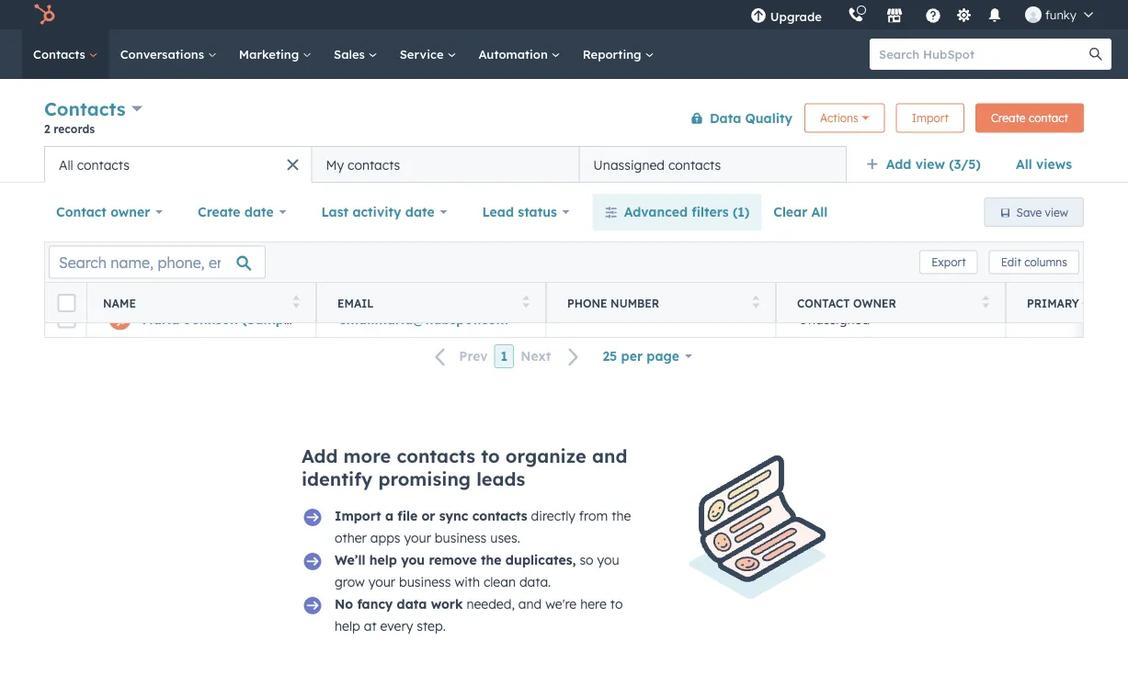 Task type: vqa. For each thing, say whether or not it's contained in the screenshot.
the bottom 'Deals'
no



Task type: describe. For each thing, give the bounding box(es) containing it.
step.
[[417, 619, 446, 635]]

data quality
[[710, 110, 793, 126]]

2 date from the left
[[405, 204, 435, 220]]

all contacts
[[59, 157, 130, 173]]

reporting
[[583, 46, 645, 62]]

more
[[343, 445, 391, 468]]

reporting link
[[572, 29, 665, 79]]

promising
[[378, 468, 471, 491]]

all for all contacts
[[59, 157, 73, 173]]

a
[[385, 508, 394, 525]]

create contact
[[991, 111, 1068, 125]]

press to sort. image
[[293, 296, 300, 308]]

unassigned button for bh@hubspot.com
[[776, 264, 1006, 301]]

hubspot image
[[33, 4, 55, 26]]

we're
[[545, 597, 577, 613]]

my contacts button
[[312, 146, 579, 183]]

-- down primary
[[1028, 311, 1039, 327]]

sync
[[439, 508, 468, 525]]

primary compan
[[1027, 297, 1128, 310]]

other
[[335, 531, 367, 547]]

email
[[337, 297, 374, 310]]

unassigned button for emailmaria@hubspot.com
[[776, 301, 1006, 337]]

unassigned for bh@hubspot.com
[[799, 274, 870, 290]]

calling icon button
[[840, 3, 872, 27]]

contact) for emailmaria@hubspot.com
[[299, 311, 354, 327]]

phone
[[567, 297, 607, 310]]

2 records
[[44, 122, 95, 136]]

contacts link
[[22, 29, 109, 79]]

menu containing funky
[[737, 0, 1106, 29]]

advanced
[[624, 204, 688, 220]]

emailmaria@hubspot.com
[[339, 311, 508, 327]]

create date
[[198, 204, 274, 220]]

create contact button
[[975, 103, 1084, 133]]

Search HubSpot search field
[[870, 39, 1095, 70]]

name
[[103, 297, 136, 310]]

business inside directly from the other apps your business uses.
[[435, 531, 487, 547]]

help button
[[918, 0, 949, 29]]

(1)
[[733, 204, 750, 220]]

every
[[380, 619, 413, 635]]

data
[[710, 110, 741, 126]]

and inside add more contacts to organize and identify promising leads
[[592, 445, 627, 468]]

notifications button
[[979, 0, 1010, 29]]

from
[[579, 508, 608, 525]]

unassigned contacts button
[[579, 146, 847, 183]]

duplicates,
[[506, 553, 576, 569]]

edit columns
[[1001, 256, 1068, 269]]

advanced filters (1) button
[[593, 194, 762, 231]]

help image
[[925, 8, 941, 25]]

settings link
[[952, 5, 975, 24]]

create for create contact
[[991, 111, 1026, 125]]

search image
[[1090, 48, 1102, 61]]

contacts button
[[44, 96, 143, 122]]

owner inside contact owner popup button
[[110, 204, 150, 220]]

view for add
[[916, 156, 945, 172]]

organize
[[506, 445, 586, 468]]

contacts inside contacts popup button
[[44, 97, 126, 120]]

views
[[1036, 156, 1072, 172]]

fancy
[[357, 597, 393, 613]]

marketplaces button
[[875, 0, 914, 29]]

records
[[54, 122, 95, 136]]

data
[[397, 597, 427, 613]]

help inside needed, and we're here to help at every step.
[[335, 619, 360, 635]]

all for all views
[[1016, 156, 1032, 172]]

sales
[[334, 46, 368, 62]]

work
[[431, 597, 463, 613]]

phone number
[[567, 297, 659, 310]]

directly
[[531, 508, 575, 525]]

marketplaces image
[[886, 8, 903, 25]]

(sample for johnson
[[242, 311, 295, 327]]

next button
[[514, 345, 591, 369]]

import for import a file or sync contacts
[[335, 508, 381, 525]]

no fancy data work
[[335, 597, 463, 613]]

we'll help you remove the duplicates,
[[335, 553, 576, 569]]

25 per page
[[603, 348, 680, 365]]

so
[[580, 553, 594, 569]]

lead status
[[482, 204, 557, 220]]

1 horizontal spatial help
[[369, 553, 397, 569]]

grow
[[335, 575, 365, 591]]

-- for bh@hubspot.com
[[569, 274, 579, 290]]

save view button
[[984, 198, 1084, 227]]

marketing
[[239, 46, 303, 62]]

search button
[[1080, 39, 1112, 70]]

advanced filters (1)
[[624, 204, 750, 220]]

unassigned contacts
[[593, 157, 721, 173]]

number
[[611, 297, 659, 310]]

compan
[[1082, 297, 1128, 310]]

contacts banner
[[44, 94, 1084, 146]]

(3/5)
[[949, 156, 981, 172]]

press to sort. image for phone
[[753, 296, 759, 308]]

contacts for my contacts
[[348, 157, 400, 173]]

you inside so you grow your business with clean data.
[[597, 553, 619, 569]]

unassigned inside unassigned contacts button
[[593, 157, 665, 173]]

1 button
[[494, 345, 514, 369]]

to inside needed, and we're here to help at every step.
[[610, 597, 623, 613]]

page
[[647, 348, 680, 365]]

notifications image
[[986, 8, 1003, 25]]

-- button for bh@hubspot.com
[[546, 264, 776, 301]]

last activity date button
[[309, 194, 459, 231]]

calling icon image
[[848, 7, 864, 24]]

primary compan column header
[[1006, 283, 1128, 324]]

upgrade
[[770, 9, 822, 24]]

prev button
[[424, 345, 494, 369]]

here
[[580, 597, 607, 613]]

actions button
[[805, 103, 885, 133]]

funky town image
[[1025, 6, 1042, 23]]

25
[[603, 348, 617, 365]]

business inside so you grow your business with clean data.
[[399, 575, 451, 591]]

contact inside popup button
[[56, 204, 107, 220]]

all contacts button
[[44, 146, 312, 183]]

needed,
[[467, 597, 515, 613]]

filters
[[692, 204, 729, 220]]



Task type: locate. For each thing, give the bounding box(es) containing it.
all right the clear
[[812, 204, 828, 220]]

0 horizontal spatial import
[[335, 508, 381, 525]]

-- for emailmaria@hubspot.com
[[569, 311, 579, 327]]

brian halligan (sample contact) link
[[142, 274, 352, 290]]

contact) up press to sort. image
[[297, 274, 352, 290]]

funky button
[[1014, 0, 1104, 29]]

1 horizontal spatial your
[[404, 531, 431, 547]]

contacts inside add more contacts to organize and identify promising leads
[[397, 445, 475, 468]]

1 vertical spatial contact owner
[[797, 297, 896, 310]]

0 horizontal spatial help
[[335, 619, 360, 635]]

contact)
[[297, 274, 352, 290], [299, 311, 354, 327]]

0 horizontal spatial contact
[[56, 204, 107, 220]]

-- button for emailmaria@hubspot.com
[[546, 301, 776, 337]]

contact owner button
[[44, 194, 175, 231]]

0 vertical spatial contact)
[[297, 274, 352, 290]]

0 horizontal spatial owner
[[110, 204, 150, 220]]

1 vertical spatial to
[[610, 597, 623, 613]]

add inside add more contacts to organize and identify promising leads
[[302, 445, 338, 468]]

1 press to sort. element from the left
[[293, 296, 300, 311]]

1 unassigned button from the top
[[776, 264, 1006, 301]]

conversations link
[[109, 29, 228, 79]]

contact
[[56, 204, 107, 220], [797, 297, 850, 310]]

view left (3/5) on the top
[[916, 156, 945, 172]]

view inside popup button
[[916, 156, 945, 172]]

needed, and we're here to help at every step.
[[335, 597, 623, 635]]

0 vertical spatial owner
[[110, 204, 150, 220]]

0 vertical spatial unassigned
[[593, 157, 665, 173]]

1 vertical spatial contacts
[[44, 97, 126, 120]]

-- button down advanced
[[546, 264, 776, 301]]

0 vertical spatial add
[[886, 156, 912, 172]]

uses.
[[490, 531, 520, 547]]

press to sort. element for phone number
[[753, 296, 759, 311]]

clean
[[484, 575, 516, 591]]

2 vertical spatial unassigned
[[799, 311, 870, 327]]

1 vertical spatial owner
[[853, 297, 896, 310]]

1 horizontal spatial create
[[991, 111, 1026, 125]]

date up brian halligan (sample contact)
[[244, 204, 274, 220]]

0 vertical spatial view
[[916, 156, 945, 172]]

1 vertical spatial contact
[[797, 297, 850, 310]]

1 horizontal spatial contact owner
[[797, 297, 896, 310]]

(sample up maria johnson (sample contact) link
[[239, 274, 293, 290]]

all inside "button"
[[812, 204, 828, 220]]

maria johnson (sample contact) link
[[142, 311, 354, 327]]

add view (3/5) button
[[854, 146, 1004, 183]]

press to sort. image
[[523, 296, 530, 308], [753, 296, 759, 308], [982, 296, 989, 308]]

business up we'll help you remove the duplicates,
[[435, 531, 487, 547]]

or
[[422, 508, 435, 525]]

2 press to sort. image from the left
[[753, 296, 759, 308]]

press to sort. element
[[293, 296, 300, 311], [523, 296, 530, 311], [753, 296, 759, 311], [982, 296, 989, 311]]

0 horizontal spatial create
[[198, 204, 240, 220]]

import
[[912, 111, 949, 125], [335, 508, 381, 525]]

contact owner inside popup button
[[56, 204, 150, 220]]

create left 'contact' on the right top
[[991, 111, 1026, 125]]

-- button up page on the right of page
[[546, 301, 776, 337]]

apps
[[370, 531, 400, 547]]

business up data at left bottom
[[399, 575, 451, 591]]

service
[[400, 46, 447, 62]]

1 vertical spatial contact)
[[299, 311, 354, 327]]

0 vertical spatial contacts
[[33, 46, 89, 62]]

edit columns button
[[989, 251, 1079, 274]]

contacts for unassigned contacts
[[668, 157, 721, 173]]

(sample
[[239, 274, 293, 290], [242, 311, 295, 327]]

so you grow your business with clean data.
[[335, 553, 619, 591]]

press to sort. element for email
[[523, 296, 530, 311]]

0 horizontal spatial date
[[244, 204, 274, 220]]

2 horizontal spatial all
[[1016, 156, 1032, 172]]

2 -- button from the top
[[546, 301, 776, 337]]

-- up phone
[[569, 274, 579, 290]]

menu
[[737, 0, 1106, 29]]

google
[[1062, 274, 1107, 290]]

date
[[244, 204, 274, 220], [405, 204, 435, 220]]

last activity date
[[321, 204, 435, 220]]

contacts up import a file or sync contacts
[[397, 445, 475, 468]]

create inside popup button
[[198, 204, 240, 220]]

unassigned button
[[776, 264, 1006, 301], [776, 301, 1006, 337]]

columns
[[1024, 256, 1068, 269]]

import up 'add view (3/5)' at the top right of page
[[912, 111, 949, 125]]

edit
[[1001, 256, 1021, 269]]

create down all contacts button
[[198, 204, 240, 220]]

your up fancy
[[368, 575, 395, 591]]

0 horizontal spatial to
[[481, 445, 500, 468]]

clear all button
[[762, 194, 840, 231]]

1 vertical spatial help
[[335, 619, 360, 635]]

sales link
[[323, 29, 389, 79]]

all views
[[1016, 156, 1072, 172]]

import up other
[[335, 508, 381, 525]]

contacts down hubspot link
[[33, 46, 89, 62]]

create inside button
[[991, 111, 1026, 125]]

contacts inside button
[[77, 157, 130, 173]]

2
[[44, 122, 50, 136]]

create date button
[[186, 194, 298, 231]]

contact) for bh@hubspot.com
[[297, 274, 352, 290]]

import a file or sync contacts
[[335, 508, 527, 525]]

add left more
[[302, 445, 338, 468]]

1 vertical spatial the
[[481, 553, 502, 569]]

0 horizontal spatial all
[[59, 157, 73, 173]]

create
[[991, 111, 1026, 125], [198, 204, 240, 220]]

2 horizontal spatial press to sort. image
[[982, 296, 989, 308]]

unassigned for emailmaria@hubspot.com
[[799, 311, 870, 327]]

0 vertical spatial your
[[404, 531, 431, 547]]

0 vertical spatial help
[[369, 553, 397, 569]]

owner
[[110, 204, 150, 220], [853, 297, 896, 310]]

contacts up uses.
[[472, 508, 527, 525]]

view inside button
[[1045, 206, 1068, 219]]

add
[[886, 156, 912, 172], [302, 445, 338, 468]]

contacts up advanced filters (1)
[[668, 157, 721, 173]]

1 horizontal spatial add
[[886, 156, 912, 172]]

view
[[916, 156, 945, 172], [1045, 206, 1068, 219]]

automation
[[478, 46, 551, 62]]

1 horizontal spatial all
[[812, 204, 828, 220]]

0 horizontal spatial add
[[302, 445, 338, 468]]

to right here
[[610, 597, 623, 613]]

contact
[[1029, 111, 1068, 125]]

1 date from the left
[[244, 204, 274, 220]]

you
[[401, 553, 425, 569], [597, 553, 619, 569]]

1 horizontal spatial and
[[592, 445, 627, 468]]

1 vertical spatial create
[[198, 204, 240, 220]]

4 press to sort. element from the left
[[982, 296, 989, 311]]

press to sort. element for contact owner
[[982, 296, 989, 311]]

0 horizontal spatial your
[[368, 575, 395, 591]]

next
[[521, 349, 551, 365]]

0 vertical spatial the
[[612, 508, 631, 525]]

emailmaria@hubspot.com link
[[339, 311, 508, 327]]

contacts right the my
[[348, 157, 400, 173]]

bh@hubspot.com
[[339, 274, 450, 290]]

1 horizontal spatial contact
[[797, 297, 850, 310]]

your inside directly from the other apps your business uses.
[[404, 531, 431, 547]]

primary
[[1027, 297, 1079, 310]]

automation link
[[467, 29, 572, 79]]

help down no
[[335, 619, 360, 635]]

contact) down email
[[299, 311, 354, 327]]

(sample down press to sort. image
[[242, 311, 295, 327]]

0 horizontal spatial you
[[401, 553, 425, 569]]

1 horizontal spatial view
[[1045, 206, 1068, 219]]

view for save
[[1045, 206, 1068, 219]]

brian
[[142, 274, 177, 290]]

-- down phone
[[569, 311, 579, 327]]

0 vertical spatial and
[[592, 445, 627, 468]]

25 per page button
[[591, 338, 704, 375]]

all inside button
[[59, 157, 73, 173]]

0 horizontal spatial contact owner
[[56, 204, 150, 220]]

upgrade image
[[750, 8, 767, 25]]

0 horizontal spatial the
[[481, 553, 502, 569]]

add inside popup button
[[886, 156, 912, 172]]

save view
[[1017, 206, 1068, 219]]

0 vertical spatial business
[[435, 531, 487, 547]]

conversations
[[120, 46, 208, 62]]

and up from
[[592, 445, 627, 468]]

contacts
[[33, 46, 89, 62], [44, 97, 126, 120]]

activity
[[353, 204, 401, 220]]

pagination navigation
[[424, 345, 591, 369]]

0 vertical spatial contact
[[56, 204, 107, 220]]

press to sort. image for contact
[[982, 296, 989, 308]]

1 horizontal spatial press to sort. image
[[753, 296, 759, 308]]

1 horizontal spatial owner
[[853, 297, 896, 310]]

the right from
[[612, 508, 631, 525]]

2 you from the left
[[597, 553, 619, 569]]

to inside add more contacts to organize and identify promising leads
[[481, 445, 500, 468]]

1 press to sort. image from the left
[[523, 296, 530, 308]]

1 vertical spatial view
[[1045, 206, 1068, 219]]

contact owner
[[56, 204, 150, 220], [797, 297, 896, 310]]

service link
[[389, 29, 467, 79]]

0 horizontal spatial press to sort. image
[[523, 296, 530, 308]]

your down file
[[404, 531, 431, 547]]

2 press to sort. element from the left
[[523, 296, 530, 311]]

(sample for halligan
[[239, 274, 293, 290]]

your inside so you grow your business with clean data.
[[368, 575, 395, 591]]

add down "import" button
[[886, 156, 912, 172]]

0 horizontal spatial view
[[916, 156, 945, 172]]

import button
[[896, 103, 964, 133]]

to
[[481, 445, 500, 468], [610, 597, 623, 613]]

the inside directly from the other apps your business uses.
[[612, 508, 631, 525]]

and inside needed, and we're here to help at every step.
[[518, 597, 542, 613]]

contacts for all contacts
[[77, 157, 130, 173]]

create for create date
[[198, 204, 240, 220]]

Search name, phone, email addresses, or company search field
[[49, 246, 266, 279]]

0 vertical spatial (sample
[[239, 274, 293, 290]]

1 horizontal spatial import
[[912, 111, 949, 125]]

0 vertical spatial to
[[481, 445, 500, 468]]

last
[[321, 204, 349, 220]]

hubspot link
[[22, 4, 69, 26]]

my contacts
[[326, 157, 400, 173]]

3 press to sort. element from the left
[[753, 296, 759, 311]]

0 horizontal spatial and
[[518, 597, 542, 613]]

1 horizontal spatial the
[[612, 508, 631, 525]]

1 vertical spatial business
[[399, 575, 451, 591]]

add more contacts to organize and identify promising leads
[[302, 445, 627, 491]]

lead
[[482, 204, 514, 220]]

3 press to sort. image from the left
[[982, 296, 989, 308]]

1 horizontal spatial to
[[610, 597, 623, 613]]

help down apps
[[369, 553, 397, 569]]

0 vertical spatial create
[[991, 111, 1026, 125]]

1 horizontal spatial you
[[597, 553, 619, 569]]

google link
[[1062, 274, 1107, 290]]

all left views
[[1016, 156, 1032, 172]]

and down data.
[[518, 597, 542, 613]]

per
[[621, 348, 643, 365]]

all
[[1016, 156, 1032, 172], [59, 157, 73, 173], [812, 204, 828, 220]]

bh@hubspot.com button
[[316, 264, 546, 301]]

the up the clean on the left bottom of the page
[[481, 553, 502, 569]]

leads
[[476, 468, 525, 491]]

clear all
[[774, 204, 828, 220]]

1 vertical spatial add
[[302, 445, 338, 468]]

marketing link
[[228, 29, 323, 79]]

0 vertical spatial import
[[912, 111, 949, 125]]

prev
[[459, 349, 488, 365]]

contacts up records at the top of page
[[44, 97, 126, 120]]

1 vertical spatial import
[[335, 508, 381, 525]]

1 vertical spatial (sample
[[242, 311, 295, 327]]

1 you from the left
[[401, 553, 425, 569]]

1 -- button from the top
[[546, 264, 776, 301]]

no
[[335, 597, 353, 613]]

settings image
[[956, 8, 972, 24]]

import inside button
[[912, 111, 949, 125]]

status
[[518, 204, 557, 220]]

1 vertical spatial and
[[518, 597, 542, 613]]

all down 2 records at the top left of page
[[59, 157, 73, 173]]

contacts inside contacts link
[[33, 46, 89, 62]]

quality
[[745, 110, 793, 126]]

1 vertical spatial unassigned
[[799, 274, 870, 290]]

date right activity
[[405, 204, 435, 220]]

2 unassigned button from the top
[[776, 301, 1006, 337]]

add for add more contacts to organize and identify promising leads
[[302, 445, 338, 468]]

contacts down records at the top of page
[[77, 157, 130, 173]]

actions
[[820, 111, 859, 125]]

to left organize
[[481, 445, 500, 468]]

clear
[[774, 204, 808, 220]]

0 vertical spatial contact owner
[[56, 204, 150, 220]]

you right the so
[[597, 553, 619, 569]]

1 vertical spatial your
[[368, 575, 395, 591]]

view right save
[[1045, 206, 1068, 219]]

1 horizontal spatial date
[[405, 204, 435, 220]]

you left remove
[[401, 553, 425, 569]]

add for add view (3/5)
[[886, 156, 912, 172]]

bh@hubspot.com link
[[339, 274, 450, 290]]

import for import
[[912, 111, 949, 125]]



